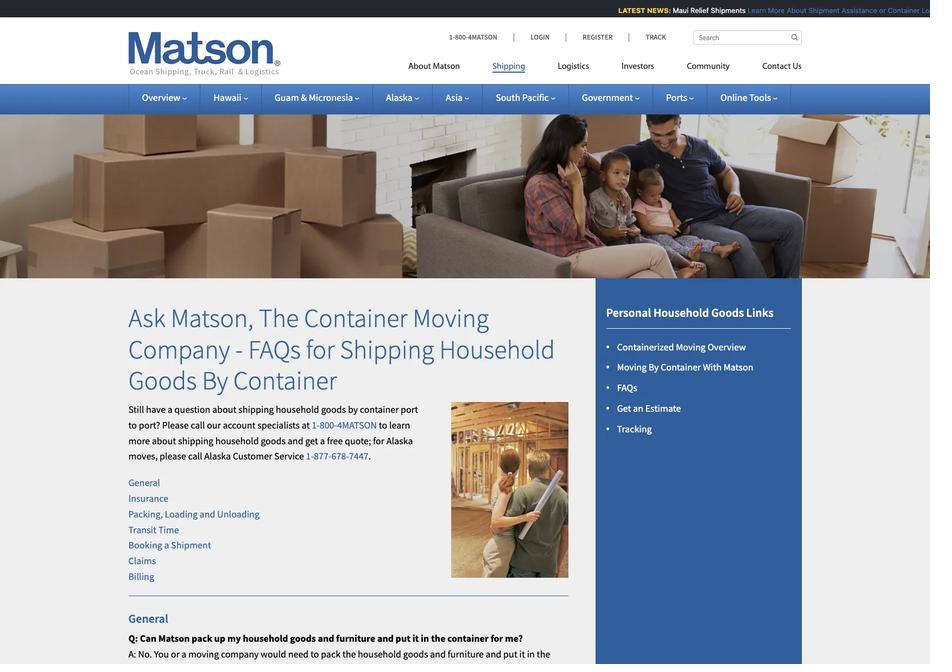 Task type: describe. For each thing, give the bounding box(es) containing it.
contact us link
[[746, 57, 802, 79]]

latest
[[614, 6, 641, 15]]

goods inside ask matson, the container moving company - faqs for shipping household goods by container
[[128, 365, 197, 397]]

latest news: maui relief shipments learn more about shipment assistance or container loan
[[614, 6, 931, 15]]

insurance
[[128, 493, 168, 505]]

unloading
[[217, 508, 260, 521]]

about matson
[[409, 62, 460, 71]]

billing
[[128, 571, 154, 583]]

shipments
[[707, 6, 741, 15]]

by inside personal household goods links section
[[649, 361, 659, 374]]

please inside still have a question about shipping household goods by container port to port? please call our account specialists at
[[162, 419, 189, 432]]

1 vertical spatial put
[[504, 649, 518, 661]]

0 vertical spatial 1-
[[449, 33, 455, 42]]

q: can matson pack up my household goods and furniture and put it in the container for me? a: no. you or a moving company would need to pack the household goods and furniture and put it in the container. matson provides the container and manages the ocean transportation.
[[128, 633, 551, 665]]

port?
[[139, 419, 160, 432]]

community
[[687, 62, 730, 71]]

faqs inside ask matson, the container moving company - faqs for shipping household goods by container
[[248, 333, 301, 366]]

matson,
[[171, 302, 254, 335]]

moving inside ask matson, the container moving company - faqs for shipping household goods by container
[[413, 302, 489, 335]]

an
[[633, 403, 644, 415]]

operating
[[735, 6, 767, 15]]

asia link
[[446, 91, 469, 104]]

1 horizontal spatial please
[[619, 6, 641, 15]]

can
[[140, 633, 156, 645]]

general for general
[[128, 612, 168, 627]]

check
[[643, 6, 663, 15]]

&
[[301, 91, 307, 104]]

goods up need
[[290, 633, 316, 645]]

vehicle
[[587, 6, 618, 15]]

south pacific
[[496, 91, 549, 104]]

1 vertical spatial 1-
[[312, 419, 320, 432]]

holiday
[[783, 6, 806, 15]]

online tools link
[[721, 91, 778, 104]]

south
[[496, 91, 521, 104]]

our
[[207, 419, 221, 432]]

my
[[227, 633, 241, 645]]

by
[[348, 404, 358, 416]]

quote;
[[345, 435, 371, 447]]

dropping
[[465, 6, 503, 15]]

register
[[583, 33, 613, 42]]

for inside the to learn more about shipping household goods and get a free quote; for alaska moves, please call alaska customer service
[[373, 435, 385, 447]]

or inside the q: can matson pack up my household goods and furniture and put it in the container for me? a: no. you or a moving company would need to pack the household goods and furniture and put it in the container. matson provides the container and manages the ocean transportation.
[[171, 649, 180, 661]]

1 vertical spatial 1-800-4matson
[[312, 419, 377, 432]]

blue matson logo with ocean, shipping, truck, rail and logistics written beneath it. image
[[128, 32, 281, 77]]

track
[[646, 33, 666, 42]]

about inside still have a question about shipping household goods by container port to port? please call our account specialists at
[[212, 404, 237, 416]]

contact us
[[763, 62, 802, 71]]

relief
[[686, 6, 705, 15]]

hawaii link
[[214, 91, 248, 104]]

0 vertical spatial pack
[[192, 633, 212, 645]]

household up ocean
[[358, 649, 401, 661]]

and inside the to learn more about shipping household goods and get a free quote; for alaska moves, please call alaska customer service
[[288, 435, 303, 447]]

call inside the to learn more about shipping household goods and get a free quote; for alaska moves, please call alaska customer service
[[188, 451, 202, 463]]

q:
[[128, 633, 138, 645]]

shipping inside ask matson, the container moving company - faqs for shipping household goods by container
[[340, 333, 434, 366]]

time
[[158, 524, 179, 536]]

port
[[401, 404, 418, 416]]

us
[[793, 62, 802, 71]]

.
[[369, 451, 371, 463]]

general insurance packing, loading and unloading transit time booking a shipment claims billing
[[128, 477, 260, 583]]

2 horizontal spatial container
[[448, 633, 489, 645]]

need
[[288, 649, 309, 661]]

booking a shipment link
[[128, 540, 211, 552]]

matson up the you on the bottom of page
[[158, 633, 190, 645]]

get an estimate
[[617, 403, 681, 415]]

for inside the q: can matson pack up my household goods and furniture and put it in the container for me? a: no. you or a moving company would need to pack the household goods and furniture and put it in the container. matson provides the container and manages the ocean transportation.
[[491, 633, 503, 645]]

logistics link
[[542, 57, 606, 79]]

household up would
[[243, 633, 288, 645]]

account
[[223, 419, 256, 432]]

learn
[[743, 6, 762, 15]]

posted
[[829, 6, 852, 15]]

a inside the q: can matson pack up my household goods and furniture and put it in the container for me? a: no. you or a moving company would need to pack the household goods and furniture and put it in the container. matson provides the container and manages the ocean transportation.
[[182, 649, 187, 661]]

tracking
[[617, 423, 652, 436]]

alaska link
[[386, 91, 419, 104]]

household inside the to learn more about shipping household goods and get a free quote; for alaska moves, please call alaska customer service
[[216, 435, 259, 447]]

to inside still have a question about shipping household goods by container port to port? please call our account specialists at
[[128, 419, 137, 432]]

maui
[[669, 6, 684, 15]]

to inside the to learn more about shipping household goods and get a free quote; for alaska moves, please call alaska customer service
[[379, 419, 388, 432]]

moves,
[[128, 451, 158, 463]]

to learn more about shipping household goods and get a free quote; for alaska moves, please call alaska customer service
[[128, 419, 413, 463]]

up
[[553, 6, 563, 15]]

faqs link
[[617, 382, 638, 395]]

online tools
[[721, 91, 772, 104]]

matson inside personal household goods links section
[[724, 361, 754, 374]]

and inside general insurance packing, loading and unloading transit time booking a shipment claims billing
[[200, 508, 215, 521]]

contact
[[763, 62, 791, 71]]

with
[[703, 361, 722, 374]]

0 vertical spatial or
[[875, 6, 882, 15]]

for right check
[[665, 6, 674, 15]]

me?
[[505, 633, 523, 645]]

shipping inside top menu navigation
[[493, 62, 526, 71]]

more
[[128, 435, 150, 447]]

877-
[[314, 451, 332, 463]]

0 horizontal spatial 800-
[[320, 419, 337, 432]]

top menu navigation
[[409, 57, 802, 79]]

1-877-678-7447 .
[[306, 451, 371, 463]]

still have a question about shipping household goods by container port to port? please call our account specialists at
[[128, 404, 418, 432]]

containerized
[[617, 341, 674, 353]]

shipment inside general insurance packing, loading and unloading transit time booking a shipment claims billing
[[171, 540, 211, 552]]

specialists
[[258, 419, 300, 432]]

investors
[[622, 62, 655, 71]]

-
[[235, 333, 243, 366]]

1 vertical spatial in
[[527, 649, 535, 661]]

transit
[[128, 524, 157, 536]]

have
[[146, 404, 166, 416]]

0 horizontal spatial 4matson
[[337, 419, 377, 432]]

a inside the to learn more about shipping household goods and get a free quote; for alaska moves, please call alaska customer service
[[320, 435, 325, 447]]

0 vertical spatial overview
[[142, 91, 180, 104]]

packing,
[[128, 508, 163, 521]]

government
[[582, 91, 633, 104]]



Task type: vqa. For each thing, say whether or not it's contained in the screenshot.
Website
no



Task type: locate. For each thing, give the bounding box(es) containing it.
still
[[128, 404, 144, 416]]

0 horizontal spatial 1-800-4matson link
[[312, 419, 377, 432]]

shipping inside the to learn more about shipping household goods and get a free quote; for alaska moves, please call alaska customer service
[[178, 435, 214, 447]]

1- down get
[[306, 451, 314, 463]]

alaska
[[386, 91, 413, 104], [387, 435, 413, 447], [204, 451, 231, 463]]

by up question on the bottom of page
[[202, 365, 228, 397]]

2 vertical spatial alaska
[[204, 451, 231, 463]]

estimate
[[646, 403, 681, 415]]

household up at
[[276, 404, 319, 416]]

hawaii
[[214, 91, 242, 104]]

1 horizontal spatial about
[[783, 6, 802, 15]]

general up can
[[128, 612, 168, 627]]

furniture up transportation.
[[448, 649, 484, 661]]

manages
[[314, 664, 351, 665]]

about inside 'link'
[[409, 62, 431, 71]]

a right have
[[168, 404, 173, 416]]

0 vertical spatial container
[[360, 404, 399, 416]]

0 horizontal spatial shipping
[[178, 435, 214, 447]]

0 horizontal spatial furniture
[[336, 633, 376, 645]]

billing link
[[128, 571, 154, 583]]

1 horizontal spatial in
[[527, 649, 535, 661]]

hours
[[808, 6, 827, 15]]

1 vertical spatial shipment
[[171, 540, 211, 552]]

1 vertical spatial goods
[[128, 365, 197, 397]]

a:
[[128, 649, 136, 661]]

for right the
[[306, 333, 335, 366]]

household inside personal household goods links section
[[654, 305, 709, 321]]

general up insurance at the bottom left
[[128, 477, 160, 490]]

1 horizontal spatial shipping
[[239, 404, 274, 416]]

1 vertical spatial alaska
[[387, 435, 413, 447]]

learn
[[389, 419, 410, 432]]

0 vertical spatial about
[[783, 6, 802, 15]]

household inside still have a question about shipping household goods by container port to port? please call our account specialists at
[[276, 404, 319, 416]]

south pacific link
[[496, 91, 556, 104]]

1 vertical spatial moving
[[676, 341, 706, 353]]

1-800-4matson link
[[449, 33, 514, 42], [312, 419, 377, 432]]

general link
[[128, 477, 160, 490]]

0 horizontal spatial goods
[[128, 365, 197, 397]]

a down time
[[164, 540, 169, 552]]

off/picking
[[505, 6, 551, 15]]

1 horizontal spatial moving
[[617, 361, 647, 374]]

pack up manages
[[321, 649, 341, 661]]

put
[[396, 633, 411, 645], [504, 649, 518, 661]]

personal household goods links
[[607, 305, 774, 321]]

1- up about matson 'link'
[[449, 33, 455, 42]]

container inside still have a question about shipping household goods by container port to port? please call our account specialists at
[[360, 404, 399, 416]]

under
[[854, 6, 873, 15]]

company
[[221, 649, 259, 661]]

1 vertical spatial general
[[128, 612, 168, 627]]

goods left links
[[712, 305, 744, 321]]

personal
[[607, 305, 651, 321]]

1 vertical spatial shipping
[[340, 333, 434, 366]]

1 horizontal spatial it
[[520, 649, 525, 661]]

household down account
[[216, 435, 259, 447]]

Search search field
[[693, 30, 802, 45]]

please
[[160, 451, 186, 463]]

insurance link
[[128, 493, 168, 505]]

matson up asia
[[433, 62, 460, 71]]

container up the learn
[[360, 404, 399, 416]]

to down still
[[128, 419, 137, 432]]

a
[[168, 404, 173, 416], [320, 435, 325, 447], [164, 540, 169, 552], [182, 649, 187, 661]]

call inside still have a question about shipping household goods by container port to port? please call our account specialists at
[[191, 419, 205, 432]]

goods left by
[[321, 404, 346, 416]]

1 horizontal spatial put
[[504, 649, 518, 661]]

4matson up quote;
[[337, 419, 377, 432]]

booking
[[128, 540, 162, 552]]

0 vertical spatial shipping
[[493, 62, 526, 71]]

general for general insurance packing, loading and unloading transit time booking a shipment claims billing
[[128, 477, 160, 490]]

0 horizontal spatial faqs
[[248, 333, 301, 366]]

faqs
[[248, 333, 301, 366], [617, 382, 638, 395]]

a inside general insurance packing, loading and unloading transit time booking a shipment claims billing
[[164, 540, 169, 552]]

faqs inside personal household goods links section
[[617, 382, 638, 395]]

for left me?
[[491, 633, 503, 645]]

1 vertical spatial 1-800-4matson link
[[312, 419, 377, 432]]

1 horizontal spatial 4matson
[[468, 33, 498, 42]]

2 horizontal spatial moving
[[676, 341, 706, 353]]

call
[[191, 419, 205, 432], [188, 451, 202, 463]]

goods inside section
[[712, 305, 744, 321]]

containerized moving overview
[[617, 341, 746, 353]]

0 horizontal spatial container
[[256, 664, 295, 665]]

about
[[783, 6, 802, 15], [409, 62, 431, 71]]

2 vertical spatial moving
[[617, 361, 647, 374]]

free
[[327, 435, 343, 447]]

goods up have
[[128, 365, 197, 397]]

0 vertical spatial general
[[128, 477, 160, 490]]

overview inside personal household goods links section
[[708, 341, 746, 353]]

1 vertical spatial overview
[[708, 341, 746, 353]]

1 vertical spatial about
[[152, 435, 176, 447]]

matson down moving
[[171, 664, 201, 665]]

0 vertical spatial goods
[[712, 305, 744, 321]]

transit time link
[[128, 524, 179, 536]]

0 horizontal spatial put
[[396, 633, 411, 645]]

0 vertical spatial household
[[654, 305, 709, 321]]

please down question on the bottom of page
[[162, 419, 189, 432]]

customer
[[233, 451, 272, 463]]

logistics
[[558, 62, 589, 71]]

put down me?
[[504, 649, 518, 661]]

1 horizontal spatial pack
[[321, 649, 341, 661]]

faqs right -
[[248, 333, 301, 366]]

links
[[747, 305, 774, 321]]

1 horizontal spatial furniture
[[448, 649, 484, 661]]

it down me?
[[520, 649, 525, 661]]

None search field
[[693, 30, 802, 45]]

1 general from the top
[[128, 477, 160, 490]]

general
[[128, 477, 160, 490], [128, 612, 168, 627]]

1 vertical spatial furniture
[[448, 649, 484, 661]]

0 horizontal spatial shipment
[[171, 540, 211, 552]]

2 general from the top
[[128, 612, 168, 627]]

to left the learn
[[379, 419, 388, 432]]

for inside ask matson, the container moving company - faqs for shipping household goods by container
[[306, 333, 335, 366]]

loan
[[918, 6, 931, 15]]

alaska down our
[[204, 451, 231, 463]]

0 vertical spatial moving
[[413, 302, 489, 335]]

goods up transportation.
[[403, 649, 428, 661]]

by down containerized at the right bottom of page
[[649, 361, 659, 374]]

1 horizontal spatial overview
[[708, 341, 746, 353]]

service
[[274, 451, 304, 463]]

678-
[[332, 451, 349, 463]]

by inside ask matson, the container moving company - faqs for shipping household goods by container
[[202, 365, 228, 397]]

container left me?
[[448, 633, 489, 645]]

pack up moving
[[192, 633, 212, 645]]

container.
[[128, 664, 169, 665]]

moving
[[413, 302, 489, 335], [676, 341, 706, 353], [617, 361, 647, 374]]

shipping inside still have a question about shipping household goods by container port to port? please call our account specialists at
[[239, 404, 274, 416]]

0 horizontal spatial overview
[[142, 91, 180, 104]]

1 horizontal spatial goods
[[712, 305, 744, 321]]

shipment left assistance
[[804, 6, 836, 15]]

matson right with
[[724, 361, 754, 374]]

2 vertical spatial 1-
[[306, 451, 314, 463]]

0 horizontal spatial moving
[[413, 302, 489, 335]]

shipping down our
[[178, 435, 214, 447]]

a inside still have a question about shipping household goods by container port to port? please call our account specialists at
[[168, 404, 173, 416]]

about up our
[[212, 404, 237, 416]]

or right the you on the bottom of page
[[171, 649, 180, 661]]

personal household goods links section
[[582, 279, 816, 665]]

it up transportation.
[[413, 633, 419, 645]]

possible
[[676, 6, 703, 15]]

the
[[259, 302, 299, 335]]

1 vertical spatial it
[[520, 649, 525, 661]]

by
[[649, 361, 659, 374], [202, 365, 228, 397]]

1-877-678-7447 link
[[306, 451, 369, 463]]

up
[[214, 633, 226, 645]]

1 horizontal spatial 1-800-4matson link
[[449, 33, 514, 42]]

pacific
[[522, 91, 549, 104]]

about right more at the right top
[[783, 6, 802, 15]]

learn more about shipment assistance or container loan link
[[743, 6, 931, 15]]

and
[[769, 6, 781, 15], [288, 435, 303, 447], [200, 508, 215, 521], [318, 633, 334, 645], [378, 633, 394, 645], [430, 649, 446, 661], [486, 649, 502, 661], [297, 664, 312, 665]]

800-
[[455, 33, 468, 42], [320, 419, 337, 432]]

0 vertical spatial furniture
[[336, 633, 376, 645]]

household inside ask matson, the container moving company - faqs for shipping household goods by container
[[440, 333, 555, 366]]

get
[[305, 435, 318, 447]]

ports
[[666, 91, 688, 104]]

container down would
[[256, 664, 295, 665]]

0 horizontal spatial by
[[202, 365, 228, 397]]

0 horizontal spatial shipping
[[340, 333, 434, 366]]

0 vertical spatial call
[[191, 419, 205, 432]]

1-800-4matson link down dropping
[[449, 33, 514, 42]]

about inside the to learn more about shipping household goods and get a free quote; for alaska moves, please call alaska customer service
[[152, 435, 176, 447]]

search image
[[792, 34, 798, 41]]

moving
[[188, 649, 219, 661]]

more
[[764, 6, 781, 15]]

1-800-4matson
[[449, 33, 498, 42], [312, 419, 377, 432]]

4matson down dropping
[[468, 33, 498, 42]]

800- down dropping
[[455, 33, 468, 42]]

0 horizontal spatial it
[[413, 633, 419, 645]]

0 vertical spatial in
[[421, 633, 429, 645]]

guam
[[275, 91, 299, 104]]

household
[[654, 305, 709, 321], [440, 333, 555, 366]]

0 horizontal spatial please
[[162, 419, 189, 432]]

1 vertical spatial 4matson
[[337, 419, 377, 432]]

call left our
[[191, 419, 205, 432]]

alaska down about matson
[[386, 91, 413, 104]]

goods inside still have a question about shipping household goods by container port to port? please call our account specialists at
[[321, 404, 346, 416]]

ports link
[[666, 91, 694, 104]]

furniture up manages
[[336, 633, 376, 645]]

1 vertical spatial about
[[409, 62, 431, 71]]

1 vertical spatial household
[[440, 333, 555, 366]]

family sitting in living room among boxes and preparing to ship household goods with matson. image
[[0, 100, 931, 279]]

for
[[665, 6, 674, 15], [306, 333, 335, 366], [373, 435, 385, 447], [491, 633, 503, 645]]

0 vertical spatial it
[[413, 633, 419, 645]]

a left moving
[[182, 649, 187, 661]]

tracking link
[[617, 423, 652, 436]]

0 horizontal spatial about
[[152, 435, 176, 447]]

call right please
[[188, 451, 202, 463]]

1 vertical spatial 800-
[[320, 419, 337, 432]]

get an estimate link
[[617, 403, 681, 415]]

put up transportation.
[[396, 633, 411, 645]]

1 vertical spatial please
[[162, 419, 189, 432]]

at
[[302, 419, 310, 432]]

4matson
[[468, 33, 498, 42], [337, 419, 377, 432]]

1 horizontal spatial 1-800-4matson
[[449, 33, 498, 42]]

0 vertical spatial about
[[212, 404, 237, 416]]

0 horizontal spatial in
[[421, 633, 429, 645]]

1 horizontal spatial to
[[311, 649, 319, 661]]

shipment down time
[[171, 540, 211, 552]]

0 horizontal spatial about
[[409, 62, 431, 71]]

1 vertical spatial pack
[[321, 649, 341, 661]]

please
[[619, 6, 641, 15], [162, 419, 189, 432]]

800- up free
[[320, 419, 337, 432]]

asia
[[446, 91, 463, 104]]

1-800-4matson down by
[[312, 419, 377, 432]]

1-800-4matson link down by
[[312, 419, 377, 432]]

goods inside the to learn more about shipping household goods and get a free quote; for alaska moves, please call alaska customer service
[[261, 435, 286, 447]]

0 vertical spatial put
[[396, 633, 411, 645]]

container inside personal household goods links section
[[661, 361, 701, 374]]

1 horizontal spatial household
[[654, 305, 709, 321]]

guam & micronesia
[[275, 91, 353, 104]]

faqs up the get
[[617, 382, 638, 395]]

general inside general insurance packing, loading and unloading transit time booking a shipment claims billing
[[128, 477, 160, 490]]

get
[[617, 403, 632, 415]]

alaska down the learn
[[387, 435, 413, 447]]

matson inside 'link'
[[433, 62, 460, 71]]

1 vertical spatial faqs
[[617, 382, 638, 395]]

0 vertical spatial alaska
[[386, 91, 413, 104]]

1 horizontal spatial shipping
[[493, 62, 526, 71]]

0 vertical spatial 1-800-4matson
[[449, 33, 498, 42]]

1 horizontal spatial faqs
[[617, 382, 638, 395]]

overview link
[[142, 91, 187, 104]]

0 vertical spatial 4matson
[[468, 33, 498, 42]]

0 horizontal spatial household
[[440, 333, 555, 366]]

0 horizontal spatial to
[[128, 419, 137, 432]]

1 horizontal spatial container
[[360, 404, 399, 416]]

company
[[128, 333, 230, 366]]

about matson link
[[409, 57, 477, 79]]

1 vertical spatial or
[[171, 649, 180, 661]]

0 vertical spatial shipping
[[239, 404, 274, 416]]

track link
[[629, 33, 666, 42]]

0 vertical spatial shipment
[[804, 6, 836, 15]]

login link
[[514, 33, 566, 42]]

1 vertical spatial shipping
[[178, 435, 214, 447]]

containerized moving overview link
[[617, 341, 746, 353]]

1-800-4matson down dropping
[[449, 33, 498, 42]]

packing, loading and unloading link
[[128, 508, 260, 521]]

1 horizontal spatial shipment
[[804, 6, 836, 15]]

0 vertical spatial 800-
[[455, 33, 468, 42]]

for right quote;
[[373, 435, 385, 447]]

shipment
[[804, 6, 836, 15], [171, 540, 211, 552]]

please left check
[[619, 6, 641, 15]]

goods down specialists
[[261, 435, 286, 447]]

about up please
[[152, 435, 176, 447]]

0 vertical spatial faqs
[[248, 333, 301, 366]]

0 horizontal spatial pack
[[192, 633, 212, 645]]

to right need
[[311, 649, 319, 661]]

1 horizontal spatial 800-
[[455, 33, 468, 42]]

to inside the q: can matson pack up my household goods and furniture and put it in the container for me? a: no. you or a moving company would need to pack the household goods and furniture and put it in the container. matson provides the container and manages the ocean transportation.
[[311, 649, 319, 661]]

no.
[[138, 649, 152, 661]]

the
[[431, 633, 446, 645], [343, 649, 356, 661], [537, 649, 551, 661], [240, 664, 254, 665], [353, 664, 367, 665]]

online
[[721, 91, 748, 104]]

1 vertical spatial container
[[448, 633, 489, 645]]

0 vertical spatial please
[[619, 6, 641, 15]]

1- right at
[[312, 419, 320, 432]]

0 vertical spatial 1-800-4matson link
[[449, 33, 514, 42]]

a right get
[[320, 435, 325, 447]]

1 horizontal spatial by
[[649, 361, 659, 374]]

about up alaska link
[[409, 62, 431, 71]]

or right under
[[875, 6, 882, 15]]

moving by container with matson link
[[617, 361, 754, 374]]

shipping up account
[[239, 404, 274, 416]]



